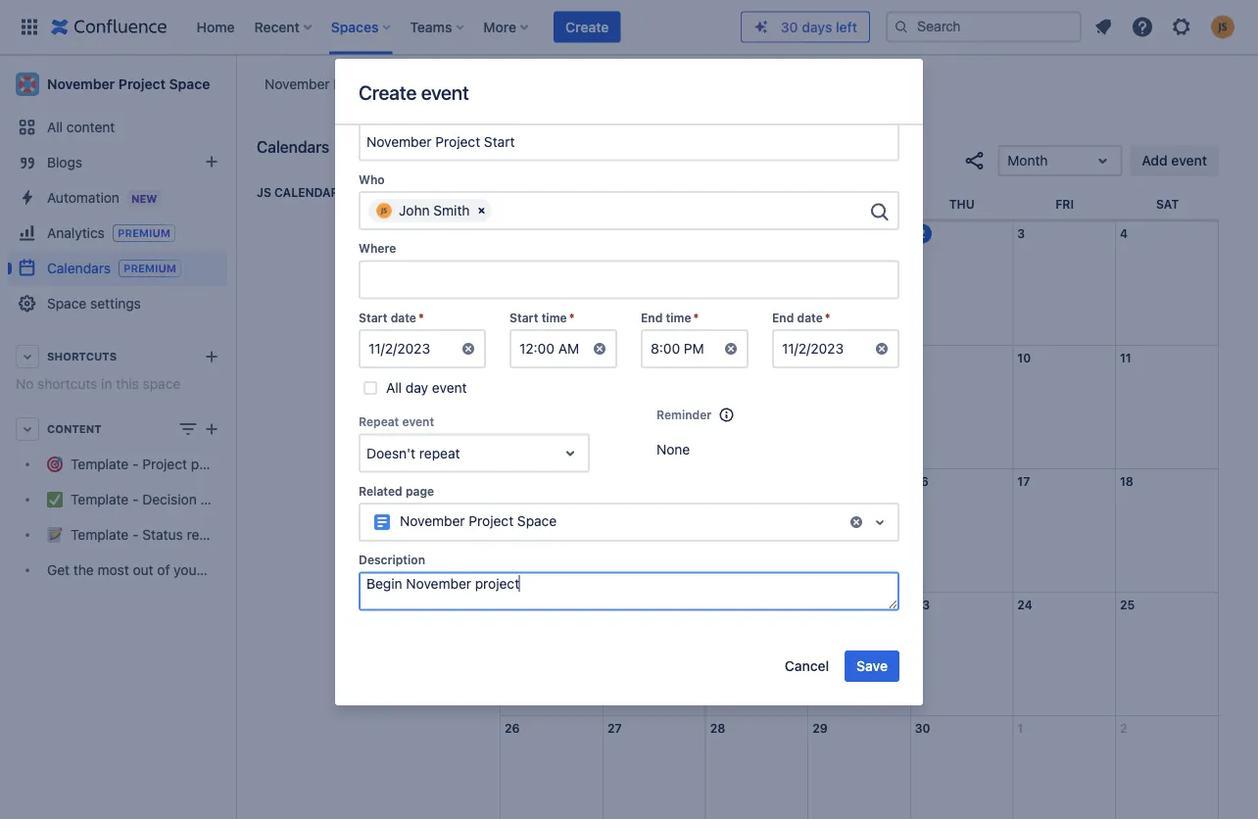 Task type: locate. For each thing, give the bounding box(es) containing it.
template - status report link
[[8, 517, 227, 553]]

1 horizontal spatial calendars
[[257, 138, 329, 156]]

0 vertical spatial clear image
[[723, 341, 739, 357]]

calendars link
[[8, 251, 227, 286]]

of
[[157, 562, 170, 578]]

11/2/2023
[[368, 341, 430, 357], [782, 341, 844, 357]]

1 horizontal spatial clear image
[[849, 515, 864, 531]]

1 start from the left
[[359, 311, 387, 325]]

start date *
[[359, 311, 424, 325]]

global element
[[12, 0, 741, 54]]

1 horizontal spatial date
[[797, 311, 823, 325]]

0 horizontal spatial all
[[47, 119, 63, 135]]

shortcuts
[[37, 376, 97, 392]]

Search field
[[886, 11, 1082, 43]]

1 clear image from the left
[[461, 341, 476, 357]]

premium image down analytics link
[[119, 260, 181, 277]]

clear image
[[474, 203, 489, 219]]

tree
[[8, 447, 296, 588]]

0 vertical spatial premium image
[[113, 224, 175, 242]]

template - status report
[[71, 527, 225, 543]]

event for add event
[[1171, 152, 1207, 169]]

1 vertical spatial all
[[386, 380, 402, 396]]

end
[[641, 311, 663, 325], [772, 311, 794, 325]]

0 vertical spatial template
[[71, 456, 129, 472]]

row
[[500, 194, 1219, 220], [501, 222, 1218, 345], [501, 345, 1218, 469], [501, 469, 1218, 592], [501, 592, 1218, 716], [501, 716, 1218, 819]]

1 time from the left
[[541, 311, 567, 325]]

2023
[[726, 152, 760, 169]]

banner
[[0, 0, 1258, 55]]

3 template from the top
[[71, 527, 129, 543]]

0 horizontal spatial clear image
[[723, 341, 739, 357]]

all for all day event
[[386, 380, 402, 396]]

time for 8:00
[[666, 311, 691, 325]]

3 * from the left
[[693, 311, 699, 325]]

1 horizontal spatial 11/2/2023
[[782, 341, 844, 357]]

analytics link
[[8, 216, 227, 251]]

2 date from the left
[[797, 311, 823, 325]]

repeat
[[419, 445, 460, 461]]

template up the most
[[71, 527, 129, 543]]

1 vertical spatial calendars
[[47, 260, 111, 276]]

3 clear image from the left
[[874, 341, 890, 357]]

3 - from the top
[[132, 527, 139, 543]]

all content link
[[8, 110, 227, 145]]

space right team
[[241, 562, 279, 578]]

reminder
[[657, 408, 712, 422]]

0 vertical spatial all
[[47, 119, 63, 135]]

2 start from the left
[[510, 311, 538, 325]]

0 horizontal spatial clear image
[[461, 341, 476, 357]]

4 * from the left
[[825, 311, 831, 325]]

event right add
[[1171, 152, 1207, 169]]

time up 8:00 pm on the right of the page
[[666, 311, 691, 325]]

report
[[187, 527, 225, 543]]

1 vertical spatial clear image
[[849, 515, 864, 531]]

Where field
[[361, 263, 898, 298]]

november left '2023'
[[654, 152, 722, 169]]

0 horizontal spatial 11/2/2023
[[368, 341, 430, 357]]

11/2/2023 down start date *
[[368, 341, 430, 357]]

pm
[[684, 341, 704, 357]]

end time *
[[641, 311, 699, 325]]

1 horizontal spatial space
[[241, 562, 279, 578]]

create inside create link
[[566, 19, 609, 35]]

event down global element
[[421, 80, 469, 103]]

november down spaces popup button at the left
[[265, 75, 330, 92]]

november project space up all content link
[[47, 76, 210, 92]]

* for start date *
[[418, 311, 424, 325]]

settings icon image
[[1170, 15, 1193, 39]]

repeat event
[[359, 415, 434, 429]]

content
[[66, 119, 115, 135]]

2 horizontal spatial clear image
[[874, 341, 890, 357]]

start
[[359, 311, 387, 325], [510, 311, 538, 325]]

premium image inside analytics link
[[113, 224, 175, 242]]

get
[[47, 562, 70, 578]]

2 11/2/2023 from the left
[[782, 341, 844, 357]]

template - project plan link
[[8, 447, 227, 482]]

2 - from the top
[[132, 491, 139, 508]]

1 - from the top
[[132, 456, 139, 472]]

home link
[[191, 11, 241, 43]]

template
[[71, 456, 129, 472], [71, 491, 129, 508], [71, 527, 129, 543]]

0 vertical spatial calendars
[[257, 138, 329, 156]]

shortcuts
[[47, 350, 117, 363]]

who
[[359, 173, 385, 187]]

1 horizontal spatial end
[[772, 311, 794, 325]]

1 horizontal spatial start
[[510, 311, 538, 325]]

blogs
[[47, 154, 82, 170]]

open image
[[1091, 149, 1114, 172], [559, 442, 582, 465]]

1 vertical spatial premium image
[[119, 260, 181, 277]]

banner containing home
[[0, 0, 1258, 55]]

2 vertical spatial template
[[71, 527, 129, 543]]

description
[[359, 554, 425, 567]]

calendars down analytics
[[47, 260, 111, 276]]

template down template - project plan link
[[71, 491, 129, 508]]

november project space
[[265, 75, 422, 92], [47, 76, 210, 92], [400, 513, 557, 530]]

november project space down the spaces
[[265, 75, 422, 92]]

fri link
[[1052, 195, 1078, 214]]

grid containing wed
[[500, 194, 1219, 819]]

space settings
[[47, 295, 141, 312]]

time
[[541, 311, 567, 325], [666, 311, 691, 325]]

1 vertical spatial -
[[132, 491, 139, 508]]

all for all content
[[47, 119, 63, 135]]

2 end from the left
[[772, 311, 794, 325]]

0 vertical spatial -
[[132, 456, 139, 472]]

date
[[391, 311, 416, 325], [797, 311, 823, 325]]

in
[[101, 376, 112, 392]]

calendars inside space element
[[47, 260, 111, 276]]

save
[[857, 658, 888, 674]]

no
[[16, 376, 34, 392]]

1 * from the left
[[418, 311, 424, 325]]

get the most out of your team space link
[[8, 553, 279, 588]]

grid
[[500, 194, 1219, 819]]

row containing wed
[[500, 194, 1219, 220]]

clear image
[[461, 341, 476, 357], [592, 341, 608, 357], [874, 341, 890, 357]]

-
[[132, 456, 139, 472], [132, 491, 139, 508], [132, 527, 139, 543]]

- left status
[[132, 527, 139, 543]]

clear image right pm
[[723, 341, 739, 357]]

your
[[174, 562, 202, 578]]

content
[[47, 423, 101, 436]]

add event button
[[1130, 145, 1219, 176]]

0 horizontal spatial time
[[541, 311, 567, 325]]

event inside button
[[1171, 152, 1207, 169]]

related page
[[359, 484, 434, 498]]

november project space link up all content link
[[8, 65, 227, 104]]

plan
[[191, 456, 218, 472]]

1 horizontal spatial time
[[666, 311, 691, 325]]

create a blog image
[[200, 150, 223, 173]]

1 vertical spatial create
[[359, 80, 417, 103]]

clear image
[[723, 341, 739, 357], [849, 515, 864, 531]]

documentation
[[200, 491, 296, 508]]

template for template - status report
[[71, 527, 129, 543]]

0 horizontal spatial create
[[359, 80, 417, 103]]

1 horizontal spatial open image
[[1091, 149, 1114, 172]]

2 * from the left
[[569, 311, 575, 325]]

1 template from the top
[[71, 456, 129, 472]]

- left decision
[[132, 491, 139, 508]]

1 vertical spatial template
[[71, 491, 129, 508]]

premium image
[[113, 224, 175, 242], [119, 260, 181, 277]]

all inside space element
[[47, 119, 63, 135]]

all day event
[[386, 380, 467, 396]]

1 vertical spatial space
[[241, 562, 279, 578]]

space
[[143, 376, 181, 392], [241, 562, 279, 578]]

1 end from the left
[[641, 311, 663, 325]]

0 horizontal spatial start
[[359, 311, 387, 325]]

11/2/2023 down end date * on the top of page
[[782, 341, 844, 357]]

1 horizontal spatial all
[[386, 380, 402, 396]]

event
[[421, 80, 469, 103], [1171, 152, 1207, 169], [432, 380, 467, 396], [402, 415, 434, 429]]

1 horizontal spatial clear image
[[592, 341, 608, 357]]

get the most out of your team space
[[47, 562, 279, 578]]

2 time from the left
[[666, 311, 691, 325]]

time for 12:00
[[541, 311, 567, 325]]

start for 11/2/2023
[[359, 311, 387, 325]]

11/2/2023 for end date
[[782, 341, 844, 357]]

2 vertical spatial -
[[132, 527, 139, 543]]

open image
[[868, 511, 892, 534]]

template down content dropdown button
[[71, 456, 129, 472]]

clear image left open image
[[849, 515, 864, 531]]

* for start time *
[[569, 311, 575, 325]]

start up 12:00
[[510, 311, 538, 325]]

smith
[[433, 203, 470, 219]]

clear image for start date *
[[461, 341, 476, 357]]

sat
[[1156, 197, 1179, 211]]

start down where at the top left of page
[[359, 311, 387, 325]]

time up 12:00 am
[[541, 311, 567, 325]]

all left day
[[386, 380, 402, 396]]

all
[[47, 119, 63, 135], [386, 380, 402, 396]]

None text field
[[368, 339, 372, 359], [366, 444, 370, 463], [368, 339, 372, 359], [366, 444, 370, 463]]

0 horizontal spatial november project space link
[[8, 65, 227, 104]]

november project space link down the spaces
[[265, 74, 422, 94]]

None text field
[[493, 201, 497, 221], [782, 339, 786, 359], [493, 201, 497, 221], [782, 339, 786, 359]]

november
[[265, 75, 330, 92], [47, 76, 115, 92], [654, 152, 722, 169], [400, 513, 465, 530]]

0 horizontal spatial open image
[[559, 442, 582, 465]]

0 vertical spatial create
[[566, 19, 609, 35]]

calendars
[[257, 138, 329, 156], [47, 260, 111, 276]]

november up all content
[[47, 76, 115, 92]]

cancel
[[785, 658, 829, 674]]

confluence image
[[51, 15, 167, 39], [51, 15, 167, 39]]

2 template from the top
[[71, 491, 129, 508]]

event up doesn't repeat in the left of the page
[[402, 415, 434, 429]]

0 horizontal spatial calendars
[[47, 260, 111, 276]]

1 horizontal spatial create
[[566, 19, 609, 35]]

- up template - decision documentation link
[[132, 456, 139, 472]]

premium image inside "calendars" link
[[119, 260, 181, 277]]

am
[[558, 341, 579, 357]]

blogs link
[[8, 145, 227, 180]]

repeat
[[359, 415, 399, 429]]

0 horizontal spatial end
[[641, 311, 663, 325]]

premium image down 'new' at the top of the page
[[113, 224, 175, 242]]

space right this
[[143, 376, 181, 392]]

None field
[[361, 124, 898, 160]]

1 11/2/2023 from the left
[[368, 341, 430, 357]]

all left content
[[47, 119, 63, 135]]

2 clear image from the left
[[592, 341, 608, 357]]

0 horizontal spatial space
[[143, 376, 181, 392]]

clear image for start time *
[[592, 341, 608, 357]]

project
[[334, 75, 378, 92], [118, 76, 166, 92], [142, 456, 187, 472], [469, 513, 514, 530]]

status
[[142, 527, 183, 543]]

0 horizontal spatial date
[[391, 311, 416, 325]]

1 date from the left
[[391, 311, 416, 325]]

tree containing template - project plan
[[8, 447, 296, 588]]

calendars up 'js calendar'
[[257, 138, 329, 156]]



Task type: describe. For each thing, give the bounding box(es) containing it.
* for end time *
[[693, 311, 699, 325]]

spaces button
[[325, 11, 398, 43]]

content button
[[8, 412, 227, 447]]

template for template - project plan
[[71, 456, 129, 472]]

related
[[359, 484, 402, 498]]

8:00
[[651, 341, 680, 357]]

save button
[[845, 651, 900, 682]]

tree inside space element
[[8, 447, 296, 588]]

event for repeat event
[[402, 415, 434, 429]]

js
[[257, 185, 271, 199]]

november project space image
[[374, 515, 390, 531]]

create for create
[[566, 19, 609, 35]]

search image
[[894, 19, 909, 35]]

settings
[[90, 295, 141, 312]]

this
[[116, 376, 139, 392]]

no shortcuts in this space
[[16, 376, 181, 392]]

analytics
[[47, 224, 105, 241]]

create event
[[359, 80, 469, 103]]

create for create event
[[359, 80, 417, 103]]

where
[[359, 242, 396, 256]]

most
[[98, 562, 129, 578]]

sat link
[[1152, 195, 1183, 214]]

page
[[406, 484, 434, 498]]

Description text field
[[359, 572, 900, 611]]

the
[[73, 562, 94, 578]]

1 horizontal spatial november project space link
[[265, 74, 422, 94]]

template - decision documentation link
[[8, 482, 296, 517]]

doesn't
[[366, 445, 416, 461]]

8:00 pm
[[651, 341, 704, 357]]

november inside space element
[[47, 76, 115, 92]]

event right day
[[432, 380, 467, 396]]

thu link
[[945, 195, 979, 214]]

automation
[[47, 189, 119, 205]]

premium image for analytics
[[113, 224, 175, 242]]

today
[[511, 152, 550, 169]]

end date *
[[772, 311, 831, 325]]

0 vertical spatial open image
[[1091, 149, 1114, 172]]

today button
[[500, 145, 562, 176]]

spaces
[[331, 19, 379, 35]]

11/2/2023 for start date
[[368, 341, 430, 357]]

previous image
[[574, 149, 597, 172]]

template - decision documentation
[[71, 491, 296, 508]]

date for end date
[[797, 311, 823, 325]]

12:00 am
[[519, 341, 579, 357]]

start for 12:00 am
[[510, 311, 538, 325]]

none
[[657, 442, 690, 458]]

november 2023
[[654, 152, 760, 169]]

space settings link
[[8, 286, 227, 321]]

wed
[[846, 197, 873, 211]]

template for template - decision documentation
[[71, 491, 129, 508]]

- for decision
[[132, 491, 139, 508]]

- for project
[[132, 456, 139, 472]]

shortcuts button
[[8, 339, 227, 374]]

next image
[[613, 149, 637, 172]]

end for 8:00 pm
[[641, 311, 663, 325]]

end for 11/2/2023
[[772, 311, 794, 325]]

all content
[[47, 119, 115, 135]]

out
[[133, 562, 153, 578]]

new
[[131, 192, 157, 205]]

js calendar
[[257, 185, 339, 199]]

add
[[1142, 152, 1168, 169]]

space element
[[0, 55, 296, 819]]

start time *
[[510, 311, 575, 325]]

doesn't repeat
[[366, 445, 460, 461]]

create a page image
[[200, 417, 223, 441]]

john smith image
[[376, 203, 392, 219]]

calendar
[[274, 185, 339, 199]]

john smith
[[399, 203, 470, 219]]

1 vertical spatial open image
[[559, 442, 582, 465]]

wed link
[[842, 195, 877, 214]]

cancel button
[[773, 651, 841, 682]]

month
[[1008, 152, 1048, 169]]

0 vertical spatial space
[[143, 376, 181, 392]]

fri
[[1056, 197, 1074, 211]]

november down the page
[[400, 513, 465, 530]]

premium image for calendars
[[119, 260, 181, 277]]

add event
[[1142, 152, 1207, 169]]

november project space inside space element
[[47, 76, 210, 92]]

decision
[[142, 491, 197, 508]]

* for end date *
[[825, 311, 831, 325]]

john
[[399, 203, 430, 219]]

clear image for end date *
[[874, 341, 890, 357]]

november project space down the page
[[400, 513, 557, 530]]

team
[[205, 562, 237, 578]]

date for start date
[[391, 311, 416, 325]]

- for status
[[132, 527, 139, 543]]

template - project plan
[[71, 456, 218, 472]]

thu
[[949, 197, 975, 211]]

12:00
[[519, 341, 555, 357]]

create link
[[554, 11, 621, 43]]

event for create event
[[421, 80, 469, 103]]

day
[[406, 380, 428, 396]]

home
[[196, 19, 235, 35]]



Task type: vqa. For each thing, say whether or not it's contained in the screenshot.
No shortcuts in this space on the top left
yes



